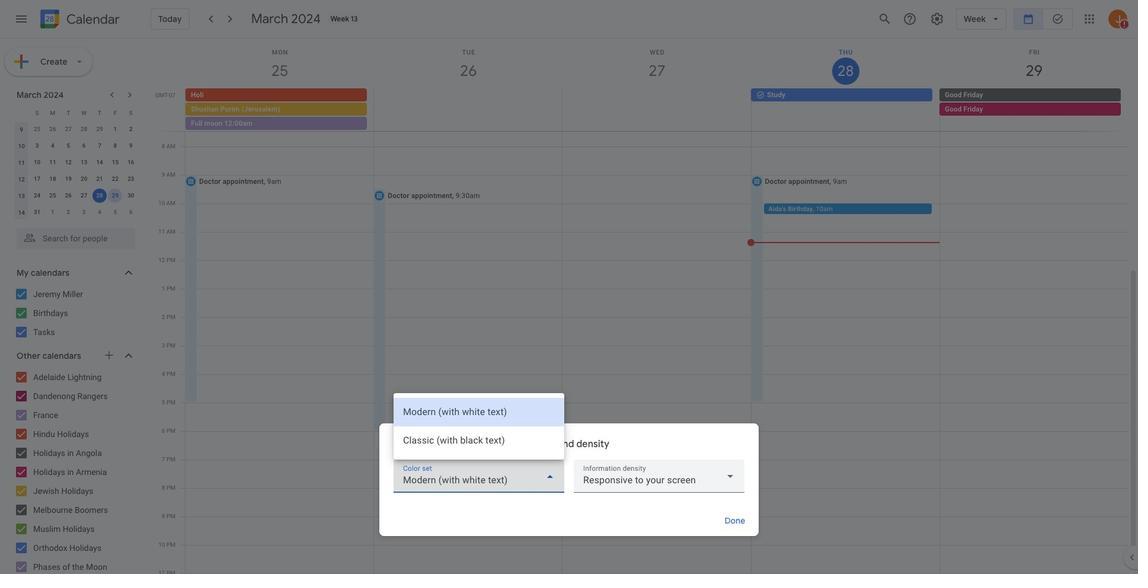 Task type: vqa. For each thing, say whether or not it's contained in the screenshot.
Up
no



Task type: describe. For each thing, give the bounding box(es) containing it.
february 26 element
[[46, 122, 60, 136]]

april 4 element
[[93, 205, 107, 219]]

heading inside calendar element
[[64, 12, 120, 26]]

10 element
[[30, 155, 44, 170]]

1 element
[[108, 122, 122, 136]]

8 element
[[108, 139, 122, 153]]

calendar element
[[38, 7, 120, 33]]

21 element
[[93, 172, 107, 186]]

7 element
[[93, 139, 107, 153]]

16 element
[[124, 155, 138, 170]]

11 element
[[46, 155, 60, 170]]

12 element
[[61, 155, 76, 170]]

17 element
[[30, 172, 44, 186]]

30 element
[[124, 189, 138, 203]]

15 element
[[108, 155, 122, 170]]

28, today element
[[93, 189, 107, 203]]

april 1 element
[[46, 205, 60, 219]]

23 element
[[124, 172, 138, 186]]

3 element
[[30, 139, 44, 153]]

1 option from the top
[[394, 398, 565, 426]]

main drawer image
[[14, 12, 28, 26]]

4 element
[[46, 139, 60, 153]]

5 element
[[61, 139, 76, 153]]

13 element
[[77, 155, 91, 170]]

february 28 element
[[77, 122, 91, 136]]

22 element
[[108, 172, 122, 186]]

2 option from the top
[[394, 426, 565, 455]]

april 6 element
[[124, 205, 138, 219]]

2 element
[[124, 122, 138, 136]]

color set list box
[[394, 393, 565, 460]]



Task type: locate. For each thing, give the bounding box(es) containing it.
cell
[[186, 88, 374, 131], [374, 88, 563, 131], [563, 88, 751, 131], [940, 88, 1129, 131], [92, 187, 107, 204], [107, 187, 123, 204]]

row
[[180, 88, 1139, 131], [14, 104, 139, 121], [14, 121, 139, 138], [14, 138, 139, 154], [14, 154, 139, 171], [14, 171, 139, 187], [14, 187, 139, 204], [14, 204, 139, 221]]

my calendars list
[[2, 285, 147, 342]]

other calendars list
[[2, 368, 147, 574]]

row group
[[14, 121, 139, 221]]

column header inside march 2024 grid
[[14, 104, 29, 121]]

february 29 element
[[93, 122, 107, 136]]

dialog
[[380, 393, 759, 536]]

april 2 element
[[61, 205, 76, 219]]

column header
[[14, 104, 29, 121]]

heading
[[64, 12, 120, 26]]

6 element
[[77, 139, 91, 153]]

None search field
[[0, 223, 147, 249]]

26 element
[[61, 189, 76, 203]]

april 5 element
[[108, 205, 122, 219]]

31 element
[[30, 205, 44, 219]]

march 2024 grid
[[11, 104, 139, 221]]

february 27 element
[[61, 122, 76, 136]]

14 element
[[93, 155, 107, 170]]

19 element
[[61, 172, 76, 186]]

option
[[394, 398, 565, 426], [394, 426, 565, 455]]

18 element
[[46, 172, 60, 186]]

february 25 element
[[30, 122, 44, 136]]

20 element
[[77, 172, 91, 186]]

grid
[[152, 39, 1139, 574]]

27 element
[[77, 189, 91, 203]]

29 element
[[108, 189, 122, 203]]

None field
[[394, 460, 565, 493], [574, 460, 745, 493], [394, 460, 565, 493], [574, 460, 745, 493]]

row group inside march 2024 grid
[[14, 121, 139, 221]]

9 element
[[124, 139, 138, 153]]

24 element
[[30, 189, 44, 203]]

25 element
[[46, 189, 60, 203]]

april 3 element
[[77, 205, 91, 219]]



